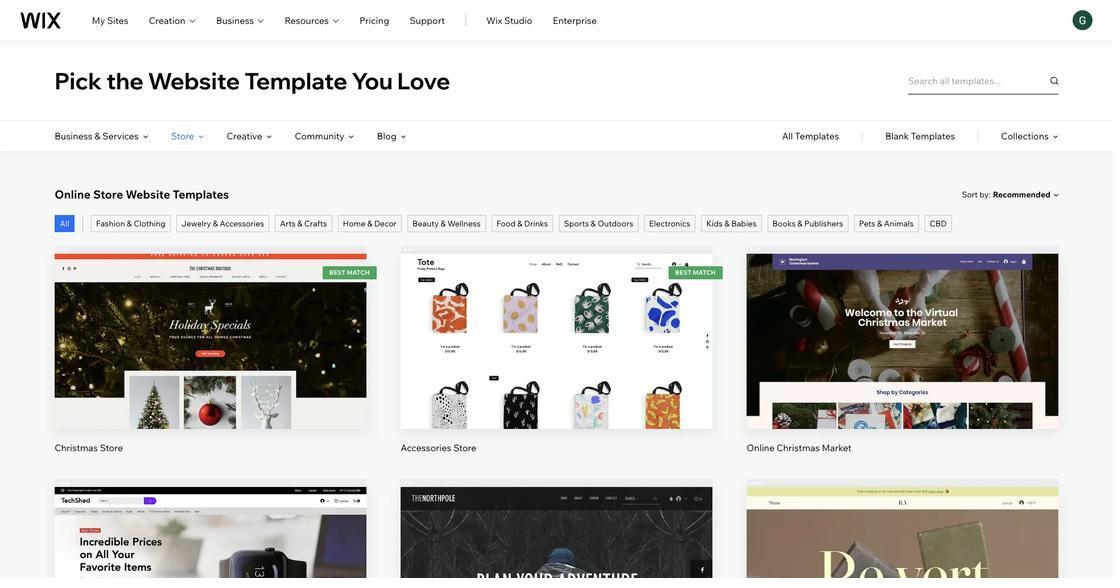 Task type: locate. For each thing, give the bounding box(es) containing it.
sort by:
[[962, 189, 991, 200]]

0 vertical spatial website
[[148, 66, 240, 95]]

resources button
[[285, 13, 339, 27]]

1 vertical spatial accessories
[[401, 443, 452, 454]]

0 horizontal spatial online
[[55, 187, 91, 202]]

creative
[[227, 130, 262, 142]]

edit inside online christmas market group
[[894, 319, 912, 330]]

babies
[[732, 219, 757, 229]]

1 view button from the left
[[184, 350, 238, 377]]

0 horizontal spatial view
[[200, 358, 221, 369]]

store for accessories store
[[454, 443, 477, 454]]

home & decor link
[[338, 215, 402, 232]]

& inside categories by subject element
[[95, 130, 100, 142]]

& right books
[[798, 219, 803, 229]]

pricing link
[[360, 13, 389, 27]]

store inside categories by subject element
[[171, 130, 194, 142]]

0 vertical spatial all
[[782, 130, 793, 142]]

creation button
[[149, 13, 196, 27]]

books & publishers link
[[768, 215, 849, 232]]

0 horizontal spatial accessories
[[220, 219, 264, 229]]

wix
[[487, 15, 502, 26]]

arts & crafts
[[280, 219, 327, 229]]

business for business
[[216, 15, 254, 26]]

1 view from the left
[[200, 358, 221, 369]]

0 vertical spatial online
[[55, 187, 91, 202]]

recommended
[[993, 190, 1051, 200]]

0 horizontal spatial christmas
[[55, 443, 98, 454]]

pets & animals
[[860, 219, 914, 229]]

collections
[[1002, 130, 1049, 142]]

view inside online christmas market group
[[892, 358, 914, 369]]

& for pets
[[878, 219, 883, 229]]

online inside group
[[747, 443, 775, 454]]

templates
[[795, 130, 840, 142], [911, 130, 955, 142], [173, 187, 229, 202]]

1 vertical spatial online
[[747, 443, 775, 454]]

1 horizontal spatial view
[[892, 358, 914, 369]]

accessories store
[[401, 443, 477, 454]]

wellness
[[448, 219, 481, 229]]

& right fashion
[[127, 219, 132, 229]]

store inside group
[[100, 443, 123, 454]]

1 vertical spatial website
[[126, 187, 170, 202]]

0 vertical spatial accessories
[[220, 219, 264, 229]]

0 vertical spatial business
[[216, 15, 254, 26]]

all for all templates
[[782, 130, 793, 142]]

store
[[171, 130, 194, 142], [93, 187, 123, 202], [100, 443, 123, 454], [454, 443, 477, 454]]

store inside group
[[454, 443, 477, 454]]

creation
[[149, 15, 185, 26]]

edit button
[[184, 311, 238, 338], [876, 311, 930, 338], [184, 544, 238, 572], [530, 544, 584, 572], [876, 544, 930, 572]]

& right arts
[[297, 219, 303, 229]]

online store website templates - accessories store image
[[401, 254, 713, 429]]

jewelry
[[181, 219, 211, 229]]

edit inside christmas store group
[[202, 319, 219, 330]]

publishers
[[805, 219, 844, 229]]

all
[[782, 130, 793, 142], [60, 219, 69, 229]]

edit for "edit" button within online christmas market group
[[894, 319, 912, 330]]

online for online christmas market
[[747, 443, 775, 454]]

1 horizontal spatial online
[[747, 443, 775, 454]]

website for the
[[148, 66, 240, 95]]

christmas
[[55, 443, 98, 454], [777, 443, 820, 454]]

& right beauty
[[441, 219, 446, 229]]

& right jewelry
[[213, 219, 218, 229]]

blank templates
[[886, 130, 955, 142]]

accessories inside group
[[401, 443, 452, 454]]

& right food
[[518, 219, 523, 229]]

view button
[[184, 350, 238, 377], [876, 350, 930, 377]]

0 horizontal spatial view button
[[184, 350, 238, 377]]

online christmas market
[[747, 443, 852, 454]]

& left services
[[95, 130, 100, 142]]

sites
[[107, 15, 128, 26]]

crafts
[[304, 219, 327, 229]]

sort
[[962, 189, 978, 200]]

enterprise
[[553, 15, 597, 26]]

online
[[55, 187, 91, 202], [747, 443, 775, 454]]

online christmas market group
[[747, 246, 1059, 454]]

books & publishers
[[773, 219, 844, 229]]

edit button for online store website templates - christmas store 'image'
[[184, 311, 238, 338]]

& for kids
[[725, 219, 730, 229]]

1 vertical spatial business
[[55, 130, 92, 142]]

& right pets
[[878, 219, 883, 229]]

edit button for online store website templates - backpack store image
[[530, 544, 584, 572]]

sports & outdoors
[[564, 219, 634, 229]]

food
[[497, 219, 516, 229]]

online store website templates - home goods store image
[[747, 487, 1059, 578]]

all templates link
[[782, 121, 840, 151]]

& for food
[[518, 219, 523, 229]]

1 horizontal spatial business
[[216, 15, 254, 26]]

& for arts
[[297, 219, 303, 229]]

view inside christmas store group
[[200, 358, 221, 369]]

0 horizontal spatial all
[[60, 219, 69, 229]]

pets & animals link
[[854, 215, 919, 232]]

view for online christmas market
[[892, 358, 914, 369]]

generic categories element
[[782, 121, 1059, 151]]

1 horizontal spatial all
[[782, 130, 793, 142]]

fashion
[[96, 219, 125, 229]]

1 horizontal spatial christmas
[[777, 443, 820, 454]]

services
[[102, 130, 139, 142]]

electronics link
[[644, 215, 696, 232]]

view button inside christmas store group
[[184, 350, 238, 377]]

categories. use the left and right arrow keys to navigate the menu element
[[0, 121, 1114, 151]]

2 view from the left
[[892, 358, 914, 369]]

jewelry & accessories
[[181, 219, 264, 229]]

1 vertical spatial all
[[60, 219, 69, 229]]

1 christmas from the left
[[55, 443, 98, 454]]

& left decor
[[367, 219, 373, 229]]

& right kids
[[725, 219, 730, 229]]

home & decor
[[343, 219, 397, 229]]

2 horizontal spatial templates
[[911, 130, 955, 142]]

resources
[[285, 15, 329, 26]]

my
[[92, 15, 105, 26]]

animals
[[884, 219, 914, 229]]

online for online store website templates
[[55, 187, 91, 202]]

1 horizontal spatial view button
[[876, 350, 930, 377]]

business & services
[[55, 130, 139, 142]]

business inside categories by subject element
[[55, 130, 92, 142]]

website
[[148, 66, 240, 95], [126, 187, 170, 202]]

2 view button from the left
[[876, 350, 930, 377]]

my sites
[[92, 15, 128, 26]]

my sites link
[[92, 13, 128, 27]]

edit button inside christmas store group
[[184, 311, 238, 338]]

& for business
[[95, 130, 100, 142]]

wix studio
[[487, 15, 533, 26]]

2 christmas from the left
[[777, 443, 820, 454]]

& inside 'link'
[[878, 219, 883, 229]]

support
[[410, 15, 445, 26]]

edit
[[202, 319, 219, 330], [894, 319, 912, 330], [202, 552, 219, 564], [548, 552, 565, 564], [894, 552, 912, 564]]

online store website templates - christmas store image
[[55, 254, 367, 429]]

edit button inside online christmas market group
[[876, 311, 930, 338]]

edit button for online store website templates - electronics store image
[[184, 544, 238, 572]]

all inside generic categories element
[[782, 130, 793, 142]]

0 horizontal spatial business
[[55, 130, 92, 142]]

wix studio link
[[487, 13, 533, 27]]

&
[[95, 130, 100, 142], [127, 219, 132, 229], [213, 219, 218, 229], [297, 219, 303, 229], [367, 219, 373, 229], [441, 219, 446, 229], [518, 219, 523, 229], [591, 219, 596, 229], [725, 219, 730, 229], [798, 219, 803, 229], [878, 219, 883, 229]]

accessories
[[220, 219, 264, 229], [401, 443, 452, 454]]

business
[[216, 15, 254, 26], [55, 130, 92, 142]]

business inside dropdown button
[[216, 15, 254, 26]]

& for jewelry
[[213, 219, 218, 229]]

None search field
[[909, 67, 1059, 94]]

community
[[295, 130, 345, 142]]

view
[[200, 358, 221, 369], [892, 358, 914, 369]]

view button inside online christmas market group
[[876, 350, 930, 377]]

christmas inside online christmas market group
[[777, 443, 820, 454]]

1 horizontal spatial accessories
[[401, 443, 452, 454]]

market
[[822, 443, 852, 454]]

& for books
[[798, 219, 803, 229]]

& right sports
[[591, 219, 596, 229]]

1 horizontal spatial templates
[[795, 130, 840, 142]]



Task type: vqa. For each thing, say whether or not it's contained in the screenshot.
the computing
no



Task type: describe. For each thing, give the bounding box(es) containing it.
blank
[[886, 130, 909, 142]]

pricing
[[360, 15, 389, 26]]

books
[[773, 219, 796, 229]]

blog
[[377, 130, 397, 142]]

christmas inside christmas store group
[[55, 443, 98, 454]]

online store website templates - electronics store image
[[55, 487, 367, 578]]

Search search field
[[909, 67, 1059, 94]]

& for sports
[[591, 219, 596, 229]]

pets
[[860, 219, 876, 229]]

food & drinks link
[[492, 215, 553, 232]]

template
[[245, 66, 348, 95]]

fashion & clothing link
[[91, 215, 171, 232]]

jewelry & accessories link
[[176, 215, 269, 232]]

view button for online christmas market
[[876, 350, 930, 377]]

categories by subject element
[[55, 121, 406, 151]]

view for christmas store
[[200, 358, 221, 369]]

kids & babies
[[707, 219, 757, 229]]

online store website templates - online christmas market image
[[747, 254, 1059, 429]]

beauty & wellness
[[413, 219, 481, 229]]

edit for "edit" button associated with online store website templates - backpack store image
[[548, 552, 565, 564]]

store for christmas store
[[100, 443, 123, 454]]

fashion & clothing
[[96, 219, 166, 229]]

drinks
[[525, 219, 548, 229]]

pick the website template you love
[[55, 66, 450, 95]]

arts
[[280, 219, 296, 229]]

edit button for online store website templates - home goods store 'image' on the bottom of the page
[[876, 544, 930, 572]]

business for business & services
[[55, 130, 92, 142]]

business button
[[216, 13, 264, 27]]

online store website templates - backpack store image
[[401, 487, 713, 578]]

you
[[352, 66, 393, 95]]

kids & babies link
[[702, 215, 762, 232]]

cbd link
[[925, 215, 952, 232]]

home
[[343, 219, 366, 229]]

view button for christmas store
[[184, 350, 238, 377]]

beauty
[[413, 219, 439, 229]]

blank templates link
[[886, 121, 955, 151]]

sports & outdoors link
[[559, 215, 639, 232]]

christmas store group
[[55, 246, 367, 454]]

all link
[[55, 215, 74, 232]]

& for beauty
[[441, 219, 446, 229]]

outdoors
[[598, 219, 634, 229]]

pick
[[55, 66, 102, 95]]

templates for all templates
[[795, 130, 840, 142]]

kids
[[707, 219, 723, 229]]

by:
[[980, 189, 991, 200]]

christmas store
[[55, 443, 123, 454]]

accessories store group
[[401, 246, 713, 454]]

& for home
[[367, 219, 373, 229]]

clothing
[[134, 219, 166, 229]]

profile image image
[[1073, 10, 1093, 30]]

support link
[[410, 13, 445, 27]]

templates for blank templates
[[911, 130, 955, 142]]

decor
[[374, 219, 397, 229]]

edit button for online store website templates - online christmas market image
[[876, 311, 930, 338]]

website for store
[[126, 187, 170, 202]]

beauty & wellness link
[[408, 215, 486, 232]]

electronics
[[650, 219, 691, 229]]

edit for "edit" button corresponding to online store website templates - home goods store 'image' on the bottom of the page
[[894, 552, 912, 564]]

0 horizontal spatial templates
[[173, 187, 229, 202]]

food & drinks
[[497, 219, 548, 229]]

all for all
[[60, 219, 69, 229]]

edit for "edit" button inside the christmas store group
[[202, 319, 219, 330]]

cbd
[[930, 219, 947, 229]]

edit for online store website templates - electronics store image "edit" button
[[202, 552, 219, 564]]

studio
[[505, 15, 533, 26]]

& for fashion
[[127, 219, 132, 229]]

the
[[106, 66, 144, 95]]

arts & crafts link
[[275, 215, 332, 232]]

love
[[397, 66, 450, 95]]

sports
[[564, 219, 589, 229]]

online store website templates
[[55, 187, 229, 202]]

all templates
[[782, 130, 840, 142]]

enterprise link
[[553, 13, 597, 27]]

store for online store website templates
[[93, 187, 123, 202]]



